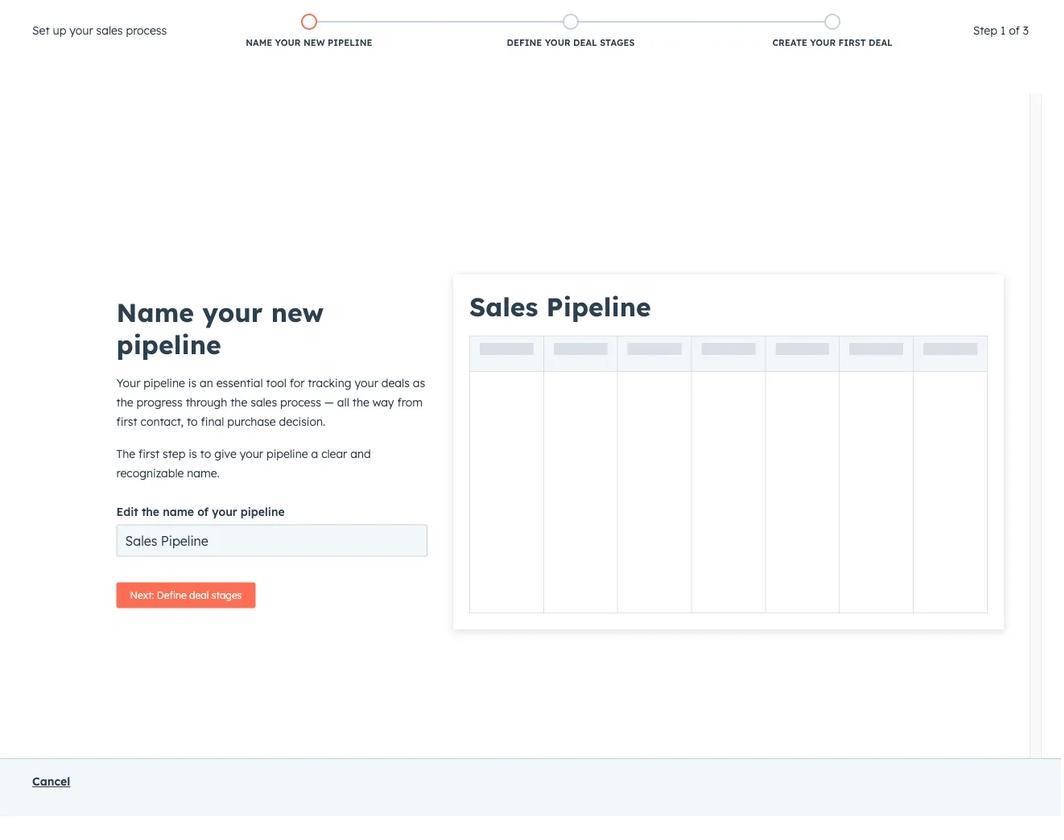 Task type: locate. For each thing, give the bounding box(es) containing it.
0 vertical spatial name your new pipeline
[[246, 37, 372, 48]]

deal
[[573, 37, 597, 48], [869, 37, 893, 48], [189, 589, 209, 602]]

pipeline inside the first step is to give your pipeline a clear and recognizable name.
[[267, 447, 308, 461]]

is inside "your pipeline is an essential tool for tracking your deals as the progress through the sales process — all the way from first contact, to final purchase decision."
[[188, 376, 197, 390]]

1 vertical spatial define
[[157, 589, 187, 602]]

next: define deal stages button
[[116, 583, 256, 608]]

sales
[[96, 23, 123, 37], [251, 395, 277, 409]]

0 vertical spatial process
[[126, 23, 167, 37]]

1 horizontal spatial name
[[246, 37, 272, 48]]

edit the name of your pipeline
[[116, 505, 285, 519]]

1 vertical spatial process
[[280, 395, 321, 409]]

0 vertical spatial define
[[507, 37, 542, 48]]

0 horizontal spatial of
[[197, 505, 209, 519]]

1 horizontal spatial menu item
[[918, 0, 1042, 26]]

first up the
[[116, 414, 137, 428]]

2 horizontal spatial first
[[839, 37, 866, 48]]

upgrade
[[706, 8, 751, 21]]

is left an
[[188, 376, 197, 390]]

0 vertical spatial is
[[188, 376, 197, 390]]

0 vertical spatial name
[[246, 37, 272, 48]]

the down essential at the top of page
[[230, 395, 247, 409]]

stages inside button
[[212, 589, 242, 602]]

define your deal stages
[[507, 37, 635, 48]]

1 horizontal spatial of
[[1009, 23, 1020, 37]]

deal inside the 'define your deal stages' list item
[[573, 37, 597, 48]]

sales right up
[[96, 23, 123, 37]]

define inside list item
[[507, 37, 542, 48]]

name
[[246, 37, 272, 48], [116, 296, 194, 328]]

1 vertical spatial new
[[271, 296, 324, 328]]

1 vertical spatial of
[[197, 505, 209, 519]]

name inside list item
[[246, 37, 272, 48]]

1 horizontal spatial process
[[280, 395, 321, 409]]

1 horizontal spatial sales
[[251, 395, 277, 409]]

next: define deal stages
[[130, 589, 242, 602]]

0 vertical spatial first
[[839, 37, 866, 48]]

upgrade menu
[[677, 0, 1042, 26]]

your
[[116, 376, 140, 390]]

contact,
[[141, 414, 184, 428]]

your inside the 'define your deal stages' list item
[[545, 37, 571, 48]]

is
[[188, 376, 197, 390], [189, 447, 197, 461]]

your inside name your new pipeline list item
[[275, 37, 301, 48]]

new inside name your new pipeline
[[271, 296, 324, 328]]

1 vertical spatial first
[[116, 414, 137, 428]]

the first step is to give your pipeline a clear and recognizable name.
[[116, 447, 371, 480]]

menu item up search hubspot search box
[[918, 0, 1042, 26]]

deal inside next: define deal stages button
[[189, 589, 209, 602]]

1 horizontal spatial stages
[[600, 37, 635, 48]]

0 vertical spatial of
[[1009, 23, 1020, 37]]

process
[[126, 23, 167, 37], [280, 395, 321, 409]]

create your first deal list item
[[702, 10, 964, 52]]

define
[[507, 37, 542, 48], [157, 589, 187, 602]]

stages
[[600, 37, 635, 48], [212, 589, 242, 602]]

3
[[1023, 23, 1029, 37]]

next:
[[130, 589, 154, 602]]

of
[[1009, 23, 1020, 37], [197, 505, 209, 519]]

as
[[413, 376, 425, 390]]

of right name
[[197, 505, 209, 519]]

first
[[839, 37, 866, 48], [116, 414, 137, 428], [139, 447, 160, 461]]

deal inside create your first deal list item
[[869, 37, 893, 48]]

0 horizontal spatial first
[[116, 414, 137, 428]]

first down help icon
[[839, 37, 866, 48]]

menu item left calling icon dropdown button
[[762, 0, 765, 26]]

1 vertical spatial is
[[189, 447, 197, 461]]

to left final
[[187, 414, 198, 428]]

name your new pipeline
[[246, 37, 372, 48], [116, 296, 324, 360]]

tracking
[[308, 376, 352, 390]]

0 horizontal spatial to
[[187, 414, 198, 428]]

name your new pipeline list item
[[178, 10, 440, 52]]

1 horizontal spatial first
[[139, 447, 160, 461]]

of right 1
[[1009, 23, 1020, 37]]

menu item
[[762, 0, 765, 26], [918, 0, 1042, 26]]

an
[[200, 376, 213, 390]]

sales
[[469, 291, 538, 323]]

e.g. Sales pipeline text field
[[116, 525, 428, 557]]

1 horizontal spatial define
[[507, 37, 542, 48]]

0 vertical spatial stages
[[600, 37, 635, 48]]

new inside list item
[[304, 37, 325, 48]]

to up the name. on the bottom of the page
[[200, 447, 211, 461]]

—
[[324, 395, 334, 409]]

1 horizontal spatial to
[[200, 447, 211, 461]]

0 vertical spatial new
[[304, 37, 325, 48]]

pipeline
[[328, 37, 372, 48], [116, 328, 221, 360], [144, 376, 185, 390], [267, 447, 308, 461], [241, 505, 285, 519]]

list containing name your new pipeline
[[178, 10, 964, 52]]

calling icon image
[[774, 6, 788, 21]]

name your new pipeline inside list item
[[246, 37, 372, 48]]

the
[[116, 395, 133, 409], [230, 395, 247, 409], [352, 395, 370, 409], [142, 505, 160, 519]]

and
[[350, 447, 371, 461]]

your
[[69, 23, 93, 37], [275, 37, 301, 48], [545, 37, 571, 48], [810, 37, 836, 48], [202, 296, 263, 328], [355, 376, 378, 390], [240, 447, 263, 461], [212, 505, 237, 519]]

1 vertical spatial stages
[[212, 589, 242, 602]]

step
[[973, 23, 998, 37]]

2 horizontal spatial deal
[[869, 37, 893, 48]]

1 vertical spatial to
[[200, 447, 211, 461]]

deal for next: define deal stages
[[189, 589, 209, 602]]

through
[[186, 395, 227, 409]]

1 horizontal spatial deal
[[573, 37, 597, 48]]

is right step
[[189, 447, 197, 461]]

list
[[178, 10, 964, 52]]

0 vertical spatial to
[[187, 414, 198, 428]]

clear
[[321, 447, 347, 461]]

first up recognizable
[[139, 447, 160, 461]]

2 menu item from the left
[[918, 0, 1042, 26]]

name.
[[187, 466, 220, 480]]

sales up purchase
[[251, 395, 277, 409]]

your inside create your first deal list item
[[810, 37, 836, 48]]

set up your sales process
[[32, 23, 167, 37]]

first inside "your pipeline is an essential tool for tracking your deals as the progress through the sales process — all the way from first contact, to final purchase decision."
[[116, 414, 137, 428]]

upgrade image
[[688, 7, 703, 22]]

0 horizontal spatial stages
[[212, 589, 242, 602]]

0 horizontal spatial name
[[116, 296, 194, 328]]

recognizable
[[116, 466, 184, 480]]

help image
[[841, 7, 856, 22]]

0 horizontal spatial process
[[126, 23, 167, 37]]

0 horizontal spatial menu item
[[762, 0, 765, 26]]

0 horizontal spatial define
[[157, 589, 187, 602]]

1 menu item from the left
[[762, 0, 765, 26]]

stages inside list item
[[600, 37, 635, 48]]

final
[[201, 414, 224, 428]]

the
[[116, 447, 135, 461]]

0 horizontal spatial deal
[[189, 589, 209, 602]]

pipeline
[[546, 291, 651, 323]]

2 vertical spatial first
[[139, 447, 160, 461]]

1 vertical spatial sales
[[251, 395, 277, 409]]

to
[[187, 414, 198, 428], [200, 447, 211, 461]]

0 horizontal spatial sales
[[96, 23, 123, 37]]

purchase
[[227, 414, 276, 428]]

new
[[304, 37, 325, 48], [271, 296, 324, 328]]



Task type: vqa. For each thing, say whether or not it's contained in the screenshot.
Search HubSpot search box
yes



Task type: describe. For each thing, give the bounding box(es) containing it.
up
[[53, 23, 66, 37]]

set
[[32, 23, 50, 37]]

sales inside "your pipeline is an essential tool for tracking your deals as the progress through the sales process — all the way from first contact, to final purchase decision."
[[251, 395, 277, 409]]

to inside "your pipeline is an essential tool for tracking your deals as the progress through the sales process — all the way from first contact, to final purchase decision."
[[187, 414, 198, 428]]

name
[[163, 505, 194, 519]]

cancel
[[32, 775, 70, 789]]

Search HubSpot search field
[[835, 34, 1032, 61]]

1 vertical spatial name
[[116, 296, 194, 328]]

the right all
[[352, 395, 370, 409]]

your pipeline is an essential tool for tracking your deals as the progress through the sales process — all the way from first contact, to final purchase decision.
[[116, 376, 425, 428]]

pipeline inside list item
[[328, 37, 372, 48]]

step
[[163, 447, 186, 461]]

stages for define your deal stages
[[600, 37, 635, 48]]

decision.
[[279, 414, 326, 428]]

progress
[[137, 395, 183, 409]]

calling icon button
[[767, 2, 794, 24]]

the right edit
[[142, 505, 160, 519]]

first inside list item
[[839, 37, 866, 48]]

deal for define your deal stages
[[573, 37, 597, 48]]

define your deal stages list item
[[440, 10, 702, 52]]

create your first deal
[[773, 37, 893, 48]]

give
[[214, 447, 237, 461]]

essential
[[216, 376, 263, 390]]

to inside the first step is to give your pipeline a clear and recognizable name.
[[200, 447, 211, 461]]

the down your
[[116, 395, 133, 409]]

cancel link
[[32, 775, 70, 789]]

process inside "your pipeline is an essential tool for tracking your deals as the progress through the sales process — all the way from first contact, to final purchase decision."
[[280, 395, 321, 409]]

your inside the first step is to give your pipeline a clear and recognizable name.
[[240, 447, 263, 461]]

1 vertical spatial name your new pipeline
[[116, 296, 324, 360]]

define inside button
[[157, 589, 187, 602]]

for
[[290, 376, 305, 390]]

pipeline inside "your pipeline is an essential tool for tracking your deals as the progress through the sales process — all the way from first contact, to final purchase decision."
[[144, 376, 185, 390]]

1
[[1001, 23, 1006, 37]]

marketplaces button
[[798, 0, 832, 26]]

way
[[373, 395, 394, 409]]

pipeline inside name your new pipeline
[[116, 328, 221, 360]]

from
[[397, 395, 423, 409]]

a
[[311, 447, 318, 461]]

create
[[773, 37, 808, 48]]

your inside "your pipeline is an essential tool for tracking your deals as the progress through the sales process — all the way from first contact, to final purchase decision."
[[355, 376, 378, 390]]

0 vertical spatial sales
[[96, 23, 123, 37]]

marketplaces image
[[807, 7, 822, 22]]

sales pipeline
[[469, 291, 651, 323]]

edit
[[116, 505, 138, 519]]

tool
[[266, 376, 287, 390]]

edit the name of your pipeline element
[[116, 525, 428, 557]]

deals
[[382, 376, 410, 390]]

step 1 of 3
[[973, 23, 1029, 37]]

first inside the first step is to give your pipeline a clear and recognizable name.
[[139, 447, 160, 461]]

help button
[[835, 0, 862, 26]]

stages for next: define deal stages
[[212, 589, 242, 602]]

is inside the first step is to give your pipeline a clear and recognizable name.
[[189, 447, 197, 461]]

all
[[337, 395, 349, 409]]



